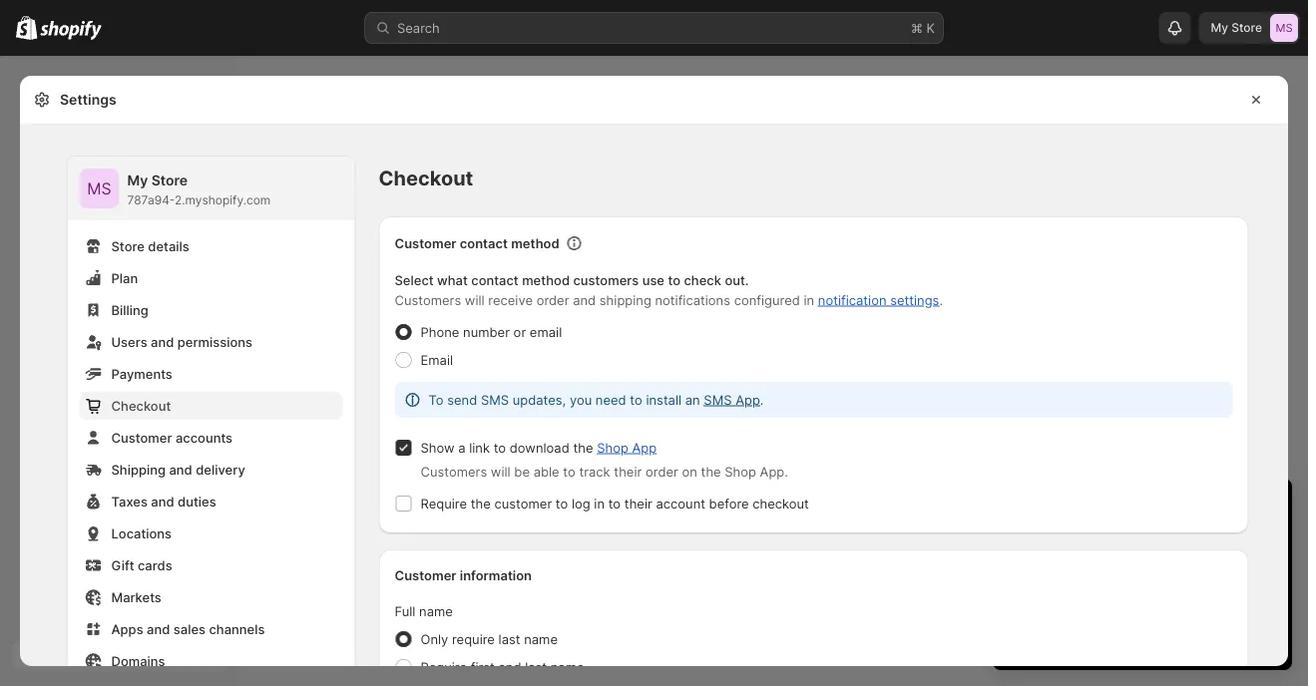 Task type: describe. For each thing, give the bounding box(es) containing it.
permissions
[[177, 334, 252, 350]]

plan
[[111, 270, 138, 286]]

apps and sales channels
[[111, 622, 265, 637]]

configured
[[734, 292, 800, 308]]

0 vertical spatial name
[[419, 604, 453, 619]]

customer
[[494, 496, 552, 511]]

and inside 'link'
[[147, 622, 170, 637]]

. inside status
[[760, 392, 764, 408]]

will inside 'select what contact method customers use to check out. customers will receive order and shipping notifications configured in notification settings .'
[[465, 292, 485, 308]]

to right link
[[494, 440, 506, 456]]

0 vertical spatial their
[[614, 464, 642, 479]]

receive
[[488, 292, 533, 308]]

shop settings menu element
[[67, 157, 355, 687]]

apps and sales channels link
[[79, 616, 343, 644]]

1 vertical spatial in
[[594, 496, 605, 511]]

store for my store 787a94-2.myshopify.com
[[151, 172, 188, 189]]

plan link
[[79, 264, 343, 292]]

log
[[572, 496, 590, 511]]

link
[[469, 440, 490, 456]]

to right able
[[563, 464, 576, 479]]

and right taxes
[[151, 494, 174, 509]]

only require last name
[[421, 632, 558, 647]]

information
[[460, 568, 532, 583]]

2 sms from the left
[[704, 392, 732, 408]]

contact inside 'select what contact method customers use to check out. customers will receive order and shipping notifications configured in notification settings .'
[[471, 272, 519, 288]]

gift cards link
[[79, 552, 343, 580]]

0 vertical spatial contact
[[460, 235, 508, 251]]

full
[[395, 604, 416, 619]]

to
[[429, 392, 444, 408]]

my store
[[1211, 20, 1262, 35]]

after
[[1096, 573, 1125, 588]]

notifications
[[655, 292, 730, 308]]

select what contact method customers use to check out. customers will receive order and shipping notifications configured in notification settings .
[[395, 272, 943, 308]]

require
[[452, 632, 495, 647]]

. inside 'select what contact method customers use to check out. customers will receive order and shipping notifications configured in notification settings .'
[[939, 292, 943, 308]]

users and permissions link
[[79, 328, 343, 356]]

a inside settings dialog
[[458, 440, 466, 456]]

to inside 'select what contact method customers use to check out. customers will receive order and shipping notifications configured in notification settings .'
[[668, 272, 681, 288]]

get:
[[1171, 533, 1195, 548]]

users
[[111, 334, 147, 350]]

to inside your trial just started 'element'
[[1058, 533, 1070, 548]]

787a94-
[[127, 193, 175, 208]]

to inside status
[[630, 392, 642, 408]]

check
[[684, 272, 721, 288]]

what
[[437, 272, 468, 288]]

and down customer accounts
[[169, 462, 192, 477]]

on
[[682, 464, 697, 479]]

0 horizontal spatial the
[[471, 496, 491, 511]]

settings
[[890, 292, 939, 308]]

accounts
[[176, 430, 233, 446]]

billing
[[111, 302, 148, 318]]

checkout inside "shop settings menu" element
[[111, 398, 171, 414]]

markets
[[111, 590, 161, 605]]

customer for customer contact method
[[395, 235, 457, 251]]

to left the "log"
[[556, 496, 568, 511]]

and inside 'select what contact method customers use to check out. customers will receive order and shipping notifications configured in notification settings .'
[[573, 292, 596, 308]]

first
[[471, 660, 495, 675]]

phone number or email
[[421, 324, 562, 340]]

buy
[[1224, 573, 1247, 588]]

customer accounts
[[111, 430, 233, 446]]

k
[[927, 20, 935, 35]]

customers will be able to track their order on the shop app.
[[421, 464, 788, 479]]

search
[[397, 20, 440, 35]]

taxes
[[111, 494, 148, 509]]

1 horizontal spatial will
[[491, 464, 511, 479]]

1 horizontal spatial shop
[[725, 464, 756, 479]]

show a link to download the shop app
[[421, 440, 657, 456]]

plan
[[1115, 533, 1141, 548]]

shipping and delivery link
[[79, 456, 343, 484]]

checkout link
[[79, 392, 343, 420]]

2 vertical spatial name
[[551, 660, 584, 675]]

2.myshopify.com
[[175, 193, 271, 208]]

phone
[[421, 324, 459, 340]]

gift cards
[[111, 558, 172, 573]]

require first and last name
[[421, 660, 584, 675]]

you inside after you connect or buy a custom domain
[[1128, 573, 1151, 588]]

shopify image
[[16, 16, 37, 40]]

0 vertical spatial method
[[511, 235, 560, 251]]

markets link
[[79, 584, 343, 612]]

customers
[[573, 272, 639, 288]]

store details
[[111, 238, 189, 254]]

ms button
[[79, 169, 119, 209]]

my store image
[[1270, 14, 1298, 42]]

select
[[395, 272, 434, 288]]

users and permissions
[[111, 334, 252, 350]]

customer information
[[395, 568, 532, 583]]

your trial just started element
[[993, 531, 1292, 671]]

switch to a paid plan and get:
[[1013, 533, 1195, 548]]

or inside after you connect or buy a custom domain
[[1207, 573, 1220, 588]]

switch
[[1013, 533, 1054, 548]]

my store image
[[79, 169, 119, 209]]

custom
[[1029, 593, 1074, 608]]

1 vertical spatial the
[[701, 464, 721, 479]]

status inside settings dialog
[[395, 382, 1233, 418]]



Task type: vqa. For each thing, say whether or not it's contained in the screenshot.
My Store 'icon' to the top
yes



Task type: locate. For each thing, give the bounding box(es) containing it.
customers inside 'select what contact method customers use to check out. customers will receive order and shipping notifications configured in notification settings .'
[[395, 292, 461, 308]]

0 horizontal spatial checkout
[[111, 398, 171, 414]]

domains
[[111, 654, 165, 669]]

0 vertical spatial shop
[[597, 440, 629, 456]]

1 horizontal spatial you
[[1128, 573, 1151, 588]]

shopify image
[[40, 20, 102, 40]]

in right the "log"
[[594, 496, 605, 511]]

2 vertical spatial store
[[111, 238, 145, 254]]

0 vertical spatial app
[[736, 392, 760, 408]]

1 vertical spatial require
[[421, 660, 467, 675]]

be
[[514, 464, 530, 479]]

0 horizontal spatial sms
[[481, 392, 509, 408]]

customer up full name
[[395, 568, 457, 583]]

name up require first and last name at bottom left
[[524, 632, 558, 647]]

0 vertical spatial will
[[465, 292, 485, 308]]

my left my store icon
[[1211, 20, 1228, 35]]

and right users
[[151, 334, 174, 350]]

locations link
[[79, 520, 343, 548]]

0 vertical spatial last
[[499, 632, 520, 647]]

to right "need"
[[630, 392, 642, 408]]

checkout down payments
[[111, 398, 171, 414]]

shop left app.
[[725, 464, 756, 479]]

1 vertical spatial contact
[[471, 272, 519, 288]]

0 horizontal spatial .
[[760, 392, 764, 408]]

2 vertical spatial customer
[[395, 568, 457, 583]]

1 horizontal spatial or
[[1207, 573, 1220, 588]]

customer up select
[[395, 235, 457, 251]]

email
[[421, 352, 453, 368]]

1 vertical spatial a
[[1074, 533, 1081, 548]]

billing link
[[79, 296, 343, 324]]

1 vertical spatial method
[[522, 272, 570, 288]]

you right after
[[1128, 573, 1151, 588]]

you
[[570, 392, 592, 408], [1128, 573, 1151, 588]]

last right 'first'
[[525, 660, 547, 675]]

1 vertical spatial checkout
[[111, 398, 171, 414]]

account
[[656, 496, 705, 511]]

cards
[[138, 558, 172, 573]]

require for require first and last name
[[421, 660, 467, 675]]

name
[[419, 604, 453, 619], [524, 632, 558, 647], [551, 660, 584, 675]]

customer for customer accounts
[[111, 430, 172, 446]]

1 vertical spatial you
[[1128, 573, 1151, 588]]

taxes and duties link
[[79, 488, 343, 516]]

a left the 'paid'
[[1074, 533, 1081, 548]]

0 vertical spatial order
[[537, 292, 569, 308]]

paid
[[1085, 533, 1111, 548]]

last up require first and last name at bottom left
[[499, 632, 520, 647]]

1 vertical spatial will
[[491, 464, 511, 479]]

shipping and delivery
[[111, 462, 245, 477]]

app
[[736, 392, 760, 408], [632, 440, 657, 456]]

0 horizontal spatial you
[[570, 392, 592, 408]]

store details link
[[79, 233, 343, 260]]

app up customers will be able to track their order on the shop app.
[[632, 440, 657, 456]]

the right on
[[701, 464, 721, 479]]

1 horizontal spatial the
[[573, 440, 593, 456]]

customer contact method
[[395, 235, 560, 251]]

after you connect or buy a custom domain
[[1029, 573, 1257, 608]]

1 horizontal spatial checkout
[[379, 166, 473, 191]]

details
[[148, 238, 189, 254]]

0 vertical spatial or
[[514, 324, 526, 340]]

updates,
[[513, 392, 566, 408]]

shop app link
[[597, 440, 657, 456]]

you left "need"
[[570, 392, 592, 408]]

customers down "show"
[[421, 464, 487, 479]]

and down customers
[[573, 292, 596, 308]]

2 vertical spatial a
[[1250, 573, 1257, 588]]

store inside "my store 787a94-2.myshopify.com"
[[151, 172, 188, 189]]

out.
[[725, 272, 749, 288]]

⌘
[[911, 20, 923, 35]]

0 vertical spatial my
[[1211, 20, 1228, 35]]

0 horizontal spatial in
[[594, 496, 605, 511]]

apps
[[111, 622, 143, 637]]

contact up receive on the top of page
[[471, 272, 519, 288]]

1 vertical spatial their
[[624, 496, 652, 511]]

name up only
[[419, 604, 453, 619]]

settings
[[60, 91, 116, 108]]

1 vertical spatial last
[[525, 660, 547, 675]]

0 horizontal spatial last
[[499, 632, 520, 647]]

customer for customer information
[[395, 568, 457, 583]]

sms right send
[[481, 392, 509, 408]]

customers down select
[[395, 292, 461, 308]]

1 vertical spatial customers
[[421, 464, 487, 479]]

order inside 'select what contact method customers use to check out. customers will receive order and shipping notifications configured in notification settings .'
[[537, 292, 569, 308]]

use
[[642, 272, 665, 288]]

0 vertical spatial in
[[804, 292, 814, 308]]

0 vertical spatial the
[[573, 440, 593, 456]]

download
[[510, 440, 570, 456]]

1 require from the top
[[421, 496, 467, 511]]

1 sms from the left
[[481, 392, 509, 408]]

show
[[421, 440, 455, 456]]

app.
[[760, 464, 788, 479]]

1 horizontal spatial sms
[[704, 392, 732, 408]]

0 vertical spatial checkout
[[379, 166, 473, 191]]

2 horizontal spatial a
[[1250, 573, 1257, 588]]

0 horizontal spatial my
[[127, 172, 148, 189]]

0 horizontal spatial shop
[[597, 440, 629, 456]]

duties
[[178, 494, 216, 509]]

checkout up customer contact method
[[379, 166, 473, 191]]

number
[[463, 324, 510, 340]]

store
[[1232, 20, 1262, 35], [151, 172, 188, 189], [111, 238, 145, 254]]

1 vertical spatial app
[[632, 440, 657, 456]]

1 horizontal spatial order
[[646, 464, 678, 479]]

to right use
[[668, 272, 681, 288]]

to send sms updates, you need to install an sms app .
[[429, 392, 764, 408]]

or left buy at bottom
[[1207, 573, 1220, 588]]

1 vertical spatial my
[[127, 172, 148, 189]]

shop up customers will be able to track their order on the shop app.
[[597, 440, 629, 456]]

0 vertical spatial a
[[458, 440, 466, 456]]

customer inside "shop settings menu" element
[[111, 430, 172, 446]]

customer up shipping in the left of the page
[[111, 430, 172, 446]]

0 horizontal spatial a
[[458, 440, 466, 456]]

or
[[514, 324, 526, 340], [1207, 573, 1220, 588]]

order up email
[[537, 292, 569, 308]]

1 vertical spatial or
[[1207, 573, 1220, 588]]

0 horizontal spatial will
[[465, 292, 485, 308]]

domains link
[[79, 648, 343, 676]]

2 horizontal spatial store
[[1232, 20, 1262, 35]]

1 horizontal spatial last
[[525, 660, 547, 675]]

shop
[[597, 440, 629, 456], [725, 464, 756, 479]]

1 vertical spatial store
[[151, 172, 188, 189]]

before
[[709, 496, 749, 511]]

checkout
[[379, 166, 473, 191], [111, 398, 171, 414]]

channels
[[209, 622, 265, 637]]

1 vertical spatial customer
[[111, 430, 172, 446]]

in inside 'select what contact method customers use to check out. customers will receive order and shipping notifications configured in notification settings .'
[[804, 292, 814, 308]]

payments
[[111, 366, 172, 382]]

store up plan
[[111, 238, 145, 254]]

2 require from the top
[[421, 660, 467, 675]]

a right buy at bottom
[[1250, 573, 1257, 588]]

to right the "log"
[[608, 496, 621, 511]]

settings dialog
[[20, 76, 1288, 687]]

require down only
[[421, 660, 467, 675]]

notification
[[818, 292, 887, 308]]

the left customer
[[471, 496, 491, 511]]

sms right an
[[704, 392, 732, 408]]

0 horizontal spatial app
[[632, 440, 657, 456]]

shipping
[[111, 462, 166, 477]]

and inside your trial just started 'element'
[[1144, 533, 1167, 548]]

an
[[685, 392, 700, 408]]

2 vertical spatial the
[[471, 496, 491, 511]]

the up "track"
[[573, 440, 593, 456]]

connect
[[1154, 573, 1204, 588]]

0 vertical spatial .
[[939, 292, 943, 308]]

track
[[579, 464, 610, 479]]

0 horizontal spatial store
[[111, 238, 145, 254]]

to right switch
[[1058, 533, 1070, 548]]

locations
[[111, 526, 172, 541]]

sms
[[481, 392, 509, 408], [704, 392, 732, 408]]

taxes and duties
[[111, 494, 216, 509]]

payments link
[[79, 360, 343, 388]]

1 vertical spatial order
[[646, 464, 678, 479]]

1 horizontal spatial .
[[939, 292, 943, 308]]

contact
[[460, 235, 508, 251], [471, 272, 519, 288]]

will down what
[[465, 292, 485, 308]]

install
[[646, 392, 682, 408]]

. right an
[[760, 392, 764, 408]]

you inside status
[[570, 392, 592, 408]]

their down shop app link
[[614, 464, 642, 479]]

1 horizontal spatial app
[[736, 392, 760, 408]]

domain
[[1078, 593, 1123, 608]]

or left email
[[514, 324, 526, 340]]

customer
[[395, 235, 457, 251], [111, 430, 172, 446], [395, 568, 457, 583]]

checkout
[[753, 496, 809, 511]]

0 vertical spatial store
[[1232, 20, 1262, 35]]

dialog
[[1296, 76, 1308, 687]]

1 vertical spatial name
[[524, 632, 558, 647]]

my for my store 787a94-2.myshopify.com
[[127, 172, 148, 189]]

shipping
[[600, 292, 651, 308]]

and left get:
[[1144, 533, 1167, 548]]

a inside after you connect or buy a custom domain
[[1250, 573, 1257, 588]]

last
[[499, 632, 520, 647], [525, 660, 547, 675]]

0 vertical spatial you
[[570, 392, 592, 408]]

store up 787a94-
[[151, 172, 188, 189]]

will left be
[[491, 464, 511, 479]]

method inside 'select what contact method customers use to check out. customers will receive order and shipping notifications configured in notification settings .'
[[522, 272, 570, 288]]

app right an
[[736, 392, 760, 408]]

my inside "my store 787a94-2.myshopify.com"
[[127, 172, 148, 189]]

require down "show"
[[421, 496, 467, 511]]

contact up what
[[460, 235, 508, 251]]

status containing to send sms updates, you need to install an
[[395, 382, 1233, 418]]

delivery
[[196, 462, 245, 477]]

notification settings link
[[818, 292, 939, 308]]

1 vertical spatial shop
[[725, 464, 756, 479]]

store for my store
[[1232, 20, 1262, 35]]

0 horizontal spatial order
[[537, 292, 569, 308]]

and right 'first'
[[498, 660, 521, 675]]

their left account
[[624, 496, 652, 511]]

the
[[573, 440, 593, 456], [701, 464, 721, 479], [471, 496, 491, 511]]

require the customer to log in to their account before checkout
[[421, 496, 809, 511]]

1 vertical spatial .
[[760, 392, 764, 408]]

app inside status
[[736, 392, 760, 408]]

0 vertical spatial customers
[[395, 292, 461, 308]]

gift
[[111, 558, 134, 573]]

require for require the customer to log in to their account before checkout
[[421, 496, 467, 511]]

my store 787a94-2.myshopify.com
[[127, 172, 271, 208]]

1 horizontal spatial a
[[1074, 533, 1081, 548]]

or inside settings dialog
[[514, 324, 526, 340]]

method
[[511, 235, 560, 251], [522, 272, 570, 288]]

a left link
[[458, 440, 466, 456]]

and right apps
[[147, 622, 170, 637]]

customer accounts link
[[79, 424, 343, 452]]

0 vertical spatial customer
[[395, 235, 457, 251]]

1 horizontal spatial in
[[804, 292, 814, 308]]

. right notification
[[939, 292, 943, 308]]

order
[[537, 292, 569, 308], [646, 464, 678, 479]]

1 horizontal spatial my
[[1211, 20, 1228, 35]]

only
[[421, 632, 448, 647]]

my up 787a94-
[[127, 172, 148, 189]]

status
[[395, 382, 1233, 418]]

in right configured
[[804, 292, 814, 308]]

0 horizontal spatial or
[[514, 324, 526, 340]]

my for my store
[[1211, 20, 1228, 35]]

full name
[[395, 604, 453, 619]]

send
[[447, 392, 477, 408]]

2 horizontal spatial the
[[701, 464, 721, 479]]

need
[[596, 392, 626, 408]]

0 vertical spatial require
[[421, 496, 467, 511]]

order left on
[[646, 464, 678, 479]]

name down 'only require last name'
[[551, 660, 584, 675]]

1 horizontal spatial store
[[151, 172, 188, 189]]

store left my store icon
[[1232, 20, 1262, 35]]

able
[[533, 464, 560, 479]]



